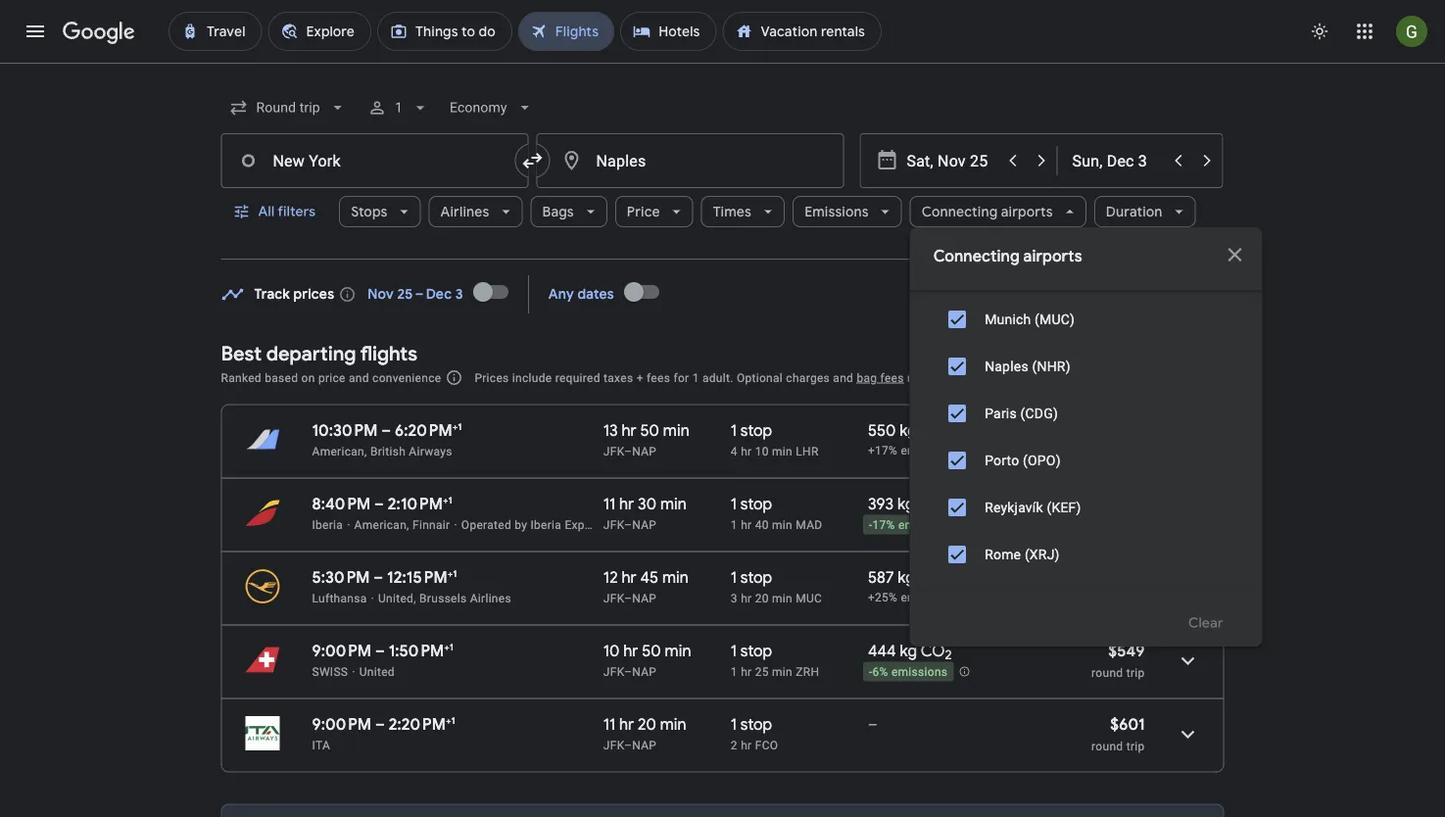 Task type: vqa. For each thing, say whether or not it's contained in the screenshot.
One on the left top of page
no



Task type: describe. For each thing, give the bounding box(es) containing it.
45
[[640, 567, 659, 588]]

charges
[[786, 371, 830, 385]]

co for 550 kg co
[[921, 420, 945, 441]]

+ for 6:20 pm
[[452, 420, 458, 433]]

kg for 444
[[900, 641, 917, 661]]

round for $601
[[1092, 739, 1124, 753]]

nov
[[368, 286, 394, 303]]

601 US dollars text field
[[1111, 714, 1145, 735]]

american, finnair
[[354, 518, 450, 532]]

Departure time: 10:30 PM. text field
[[312, 420, 378, 441]]

Departure time: 5:30 PM. text field
[[312, 567, 370, 588]]

10 hr 50 min jfk – nap
[[604, 641, 691, 679]]

american, british airways
[[312, 444, 452, 458]]

+ for 2:10 pm
[[443, 494, 448, 506]]

mad
[[796, 518, 823, 532]]

round for $549
[[1092, 666, 1124, 680]]

531 US dollars text field
[[1112, 567, 1145, 588]]

(nhr)
[[1032, 358, 1070, 374]]

393 kg co 2
[[868, 494, 950, 517]]

best departing flights main content
[[221, 269, 1225, 817]]

price for price graph
[[1130, 284, 1164, 302]]

kg for 393
[[898, 494, 915, 514]]

stop for 10 hr 50 min
[[741, 641, 773, 661]]

1 inside "1 stop 4 hr 10 min lhr"
[[731, 420, 737, 441]]

min inside '10 hr 50 min jfk – nap'
[[665, 641, 691, 661]]

(opo)
[[1023, 452, 1061, 468]]

learn more about ranking image
[[445, 369, 463, 387]]

porto
[[985, 452, 1019, 468]]

leaves john f. kennedy international airport at 10:30 pm on saturday, november 25 and arrives at naples international airport at 6:20 pm on sunday, november 26. element
[[312, 420, 462, 441]]

2 inside 1 stop 2 hr fco
[[731, 738, 738, 752]]

by
[[515, 518, 527, 532]]

leaves john f. kennedy international airport at 9:00 pm on saturday, november 25 and arrives at naples international airport at 2:20 pm on sunday, november 26. element
[[312, 714, 455, 735]]

Departure time: 8:40 PM. text field
[[312, 494, 371, 514]]

(kef)
[[1047, 499, 1081, 516]]

-17% emissions
[[869, 519, 955, 532]]

operated
[[461, 518, 512, 532]]

airways
[[409, 444, 452, 458]]

leaves john f. kennedy international airport at 8:40 pm on saturday, november 25 and arrives at naples international airport at 2:10 pm on sunday, november 26. element
[[312, 494, 452, 514]]

$549 round trip
[[1092, 641, 1145, 680]]

2 iberia from the left
[[531, 518, 562, 532]]

track prices
[[254, 286, 334, 303]]

connecting inside connecting airports popup button
[[922, 203, 998, 221]]

stops
[[351, 203, 388, 221]]

main menu image
[[24, 20, 47, 43]]

13
[[604, 420, 618, 441]]

5:30 pm – 12:15 pm + 1
[[312, 567, 457, 588]]

duration
[[1106, 203, 1163, 221]]

– left 2:20 pm
[[375, 714, 385, 735]]

– inside 11 hr 20 min jfk – nap
[[624, 738, 632, 752]]

fco
[[755, 738, 778, 752]]

3 for stop
[[731, 591, 738, 605]]

montreal (yul)
[[985, 264, 1079, 280]]

hr inside '12 hr 45 min jfk – nap'
[[622, 567, 637, 588]]

587
[[868, 567, 894, 588]]

50 for 10
[[642, 641, 661, 661]]

stops button
[[339, 188, 421, 235]]

jfk for 10 hr 50 min
[[604, 665, 624, 679]]

10 inside '10 hr 50 min jfk – nap'
[[604, 641, 620, 661]]

40
[[755, 518, 769, 532]]

operated by iberia express
[[461, 518, 608, 532]]

– inside 13 hr 50 min jfk – nap
[[624, 444, 632, 458]]

find the best price region
[[221, 269, 1225, 326]]

nap for 13 hr 50 min
[[632, 444, 657, 458]]

20 inside 1 stop 3 hr 20 min muc
[[755, 591, 769, 605]]

any
[[549, 286, 574, 303]]

4
[[731, 444, 738, 458]]

8:40 pm – 2:10 pm + 1
[[312, 494, 452, 514]]

prices include required taxes + fees for 1 adult. optional charges and bag fees may apply. passenger assistance
[[475, 371, 1090, 385]]

all filters button
[[221, 188, 331, 235]]

required
[[555, 371, 601, 385]]

1 button
[[359, 84, 438, 131]]

1 inside 5:30 pm – 12:15 pm + 1
[[453, 567, 457, 580]]

30
[[638, 494, 657, 514]]

1 stop flight. element for 11 hr 30 min
[[731, 494, 773, 517]]

2 and from the left
[[833, 371, 854, 385]]

best
[[221, 341, 262, 366]]

hr inside '10 hr 50 min jfk – nap'
[[624, 641, 638, 661]]

stop for 11 hr 30 min
[[741, 494, 773, 514]]

co for 393 kg co 2
[[919, 494, 943, 514]]

include
[[512, 371, 552, 385]]

layover (1 of 1) is a 1 hr 40 min layover at adolfo suárez madrid–barajas airport in madrid. element
[[731, 517, 858, 533]]

hr inside "1 stop 4 hr 10 min lhr"
[[741, 444, 752, 458]]

jfk for 12 hr 45 min
[[604, 591, 624, 605]]

Departure time: 9:00 PM. text field
[[312, 714, 372, 735]]

swiss
[[312, 665, 348, 679]]

connecting airports inside popup button
[[922, 203, 1053, 221]]

emissions down 550 kg co
[[901, 444, 957, 458]]

1 stop flight. element for 11 hr 20 min
[[731, 714, 773, 737]]

1 inside 8:40 pm – 2:10 pm + 1
[[448, 494, 452, 506]]

3 for 25 – dec
[[456, 286, 463, 303]]

date
[[994, 284, 1025, 302]]

11 hr 30 min jfk – nap
[[604, 494, 687, 532]]

Arrival time: 2:20 PM on  Sunday, November 26. text field
[[389, 714, 455, 735]]

min inside 1 stop 1 hr 25 min zrh
[[772, 665, 793, 679]]

convenience
[[372, 371, 441, 385]]

porto (opo)
[[985, 452, 1061, 468]]

- for 444
[[869, 666, 873, 679]]

prices
[[294, 286, 334, 303]]

apply.
[[934, 371, 966, 385]]

lufthansa
[[312, 591, 367, 605]]

393
[[868, 494, 894, 514]]

airlines inside best departing flights main content
[[470, 591, 512, 605]]

close dialog image
[[1224, 243, 1247, 267]]

+ right taxes
[[637, 371, 644, 385]]

– inside 11 hr 30 min jfk – nap
[[624, 518, 632, 532]]

Arrival time: 6:20 PM on  Sunday, November 26. text field
[[395, 420, 462, 441]]

6:20 pm
[[395, 420, 452, 441]]

1 and from the left
[[349, 371, 369, 385]]

trip for $601
[[1127, 739, 1145, 753]]

layover (1 of 1) is a 3 hr 20 min layover at munich international airport in munich. element
[[731, 590, 858, 606]]

flight details. leaves john f. kennedy international airport at 9:00 pm on saturday, november 25 and arrives at naples international airport at 2:20 pm on sunday, november 26. image
[[1165, 711, 1212, 758]]

any dates
[[549, 286, 614, 303]]

kg for 550
[[900, 420, 917, 441]]

11 for 11 hr 30 min
[[604, 494, 616, 514]]

best departing flights
[[221, 341, 418, 366]]

times
[[713, 203, 752, 221]]

– up united,
[[374, 567, 383, 588]]

ranked based on price and convenience
[[221, 371, 441, 385]]

departing
[[266, 341, 356, 366]]

jfk for 13 hr 50 min
[[604, 444, 624, 458]]

550
[[868, 420, 896, 441]]

united
[[359, 665, 395, 679]]

express
[[565, 518, 608, 532]]

price graph
[[1130, 284, 1205, 302]]

hr inside 1 stop 1 hr 25 min zrh
[[741, 665, 752, 679]]

50 for 13
[[640, 420, 660, 441]]

optional
[[737, 371, 783, 385]]

on
[[301, 371, 315, 385]]

leaves john f. kennedy international airport at 9:00 pm on saturday, november 25 and arrives at naples international airport at 1:50 pm on sunday, november 26. element
[[312, 641, 454, 661]]

(cdg)
[[1020, 405, 1058, 421]]

connecting airports button
[[910, 188, 1087, 235]]

based
[[265, 371, 298, 385]]

20 inside 11 hr 20 min jfk – nap
[[638, 714, 657, 735]]

1 stop 2 hr fco
[[731, 714, 778, 752]]

$549
[[1109, 641, 1145, 661]]

Arrival time: 12:15 PM on  Sunday, November 26. text field
[[387, 567, 457, 588]]

1:50 pm
[[389, 641, 444, 661]]

1 fees from the left
[[647, 371, 671, 385]]

bag
[[857, 371, 877, 385]]

1 inside popup button
[[395, 99, 403, 116]]

1 vertical spatial connecting airports
[[934, 246, 1083, 267]]

9:00 pm for 2:20 pm
[[312, 714, 372, 735]]

min inside "1 stop 4 hr 10 min lhr"
[[772, 444, 793, 458]]

date grid button
[[943, 275, 1071, 311]]

airlines inside popup button
[[441, 203, 490, 221]]

hr inside 13 hr 50 min jfk – nap
[[622, 420, 637, 441]]

none search field containing connecting airports
[[221, 0, 1263, 813]]

- for 393
[[869, 519, 873, 532]]

airports inside popup button
[[1001, 203, 1053, 221]]

price
[[318, 371, 346, 385]]

12:15 pm
[[387, 567, 448, 588]]

layover (1 of 1) is a 2 hr layover at leonardo da vinci–fiumicino airport in rome. element
[[731, 737, 858, 753]]

total duration 12 hr 45 min. element
[[604, 567, 731, 590]]

+ for 2:20 pm
[[446, 714, 451, 727]]

– down 6%
[[868, 714, 878, 735]]

adult.
[[703, 371, 734, 385]]

1 stop flight. element for 12 hr 45 min
[[731, 567, 773, 590]]

1 vertical spatial airports
[[1024, 246, 1083, 267]]

stop for 12 hr 45 min
[[741, 567, 773, 588]]

american, for american, british airways
[[312, 444, 367, 458]]

date grid
[[994, 284, 1055, 302]]

naples (nhr)
[[985, 358, 1070, 374]]

549 US dollars text field
[[1109, 641, 1145, 661]]

min inside 13 hr 50 min jfk – nap
[[663, 420, 690, 441]]

6%
[[873, 666, 889, 679]]

bags
[[543, 203, 574, 221]]



Task type: locate. For each thing, give the bounding box(es) containing it.
trip
[[1127, 666, 1145, 680], [1127, 739, 1145, 753]]

1 vertical spatial trip
[[1127, 739, 1145, 753]]

2 trip from the top
[[1127, 739, 1145, 753]]

round down $549 at the bottom
[[1092, 666, 1124, 680]]

jfk
[[604, 444, 624, 458], [604, 518, 624, 532], [604, 591, 624, 605], [604, 665, 624, 679], [604, 738, 624, 752]]

all
[[258, 203, 275, 221]]

5 nap from the top
[[632, 738, 657, 752]]

+ up united, brussels airlines
[[448, 567, 453, 580]]

1 horizontal spatial 10
[[755, 444, 769, 458]]

connecting
[[922, 203, 998, 221], [934, 246, 1020, 267]]

for
[[674, 371, 689, 385]]

2 jfk from the top
[[604, 518, 624, 532]]

11 up express
[[604, 494, 616, 514]]

0 vertical spatial 10
[[755, 444, 769, 458]]

0 horizontal spatial fees
[[647, 371, 671, 385]]

11 for 11 hr 20 min
[[604, 714, 616, 735]]

co inside 587 kg co 2 +25% emissions
[[919, 567, 943, 588]]

0 horizontal spatial price
[[627, 203, 660, 221]]

– right express
[[624, 518, 632, 532]]

flight details. leaves john f. kennedy international airport at 9:00 pm on saturday, november 25 and arrives at naples international airport at 1:50 pm on sunday, november 26. image
[[1165, 638, 1212, 685]]

nap inside '10 hr 50 min jfk – nap'
[[632, 665, 657, 679]]

stop up 40
[[741, 494, 773, 514]]

jfk inside 11 hr 20 min jfk – nap
[[604, 738, 624, 752]]

nap down the 45
[[632, 591, 657, 605]]

min inside 1 stop 1 hr 40 min mad
[[772, 518, 793, 532]]

5 stop from the top
[[741, 714, 773, 735]]

min inside 11 hr 20 min jfk – nap
[[660, 714, 687, 735]]

iberia down the 8:40 pm
[[312, 518, 343, 532]]

+25%
[[868, 591, 898, 605]]

montreal
[[985, 264, 1041, 280]]

hr left muc
[[741, 591, 752, 605]]

emissions
[[805, 203, 869, 221]]

1 vertical spatial -
[[869, 666, 873, 679]]

nap for 10 hr 50 min
[[632, 665, 657, 679]]

+ up 'airways'
[[452, 420, 458, 433]]

1 vertical spatial price
[[1130, 284, 1164, 302]]

airports up montreal (yul)
[[1001, 203, 1053, 221]]

2 - from the top
[[869, 666, 873, 679]]

reykjavík (kef)
[[985, 499, 1081, 516]]

0 horizontal spatial and
[[349, 371, 369, 385]]

0 vertical spatial price
[[627, 203, 660, 221]]

2 for 444
[[945, 647, 952, 664]]

9:00 pm – 1:50 pm + 1
[[312, 641, 454, 661]]

1 horizontal spatial iberia
[[531, 518, 562, 532]]

jfk down total duration 10 hr 50 min. 'element'
[[604, 665, 624, 679]]

hr inside 1 stop 2 hr fco
[[741, 738, 752, 752]]

total duration 11 hr 20 min. element
[[604, 714, 731, 737]]

stop
[[741, 420, 773, 441], [741, 494, 773, 514], [741, 567, 773, 588], [741, 641, 773, 661], [741, 714, 773, 735]]

co up +17% emissions in the bottom right of the page
[[921, 420, 945, 441]]

– up the american, finnair
[[374, 494, 384, 514]]

0 vertical spatial 9:00 pm
[[312, 641, 372, 661]]

nap down the 30
[[632, 518, 657, 532]]

min down '12 hr 45 min jfk – nap'
[[665, 641, 691, 661]]

total duration 10 hr 50 min. element
[[604, 641, 731, 664]]

hr inside 11 hr 20 min jfk – nap
[[619, 714, 634, 735]]

1 horizontal spatial price
[[1130, 284, 1164, 302]]

passenger assistance button
[[969, 371, 1090, 385]]

2 left fco
[[731, 738, 738, 752]]

grid
[[1029, 284, 1055, 302]]

9:00 pm
[[312, 641, 372, 661], [312, 714, 372, 735]]

2 1 stop flight. element from the top
[[731, 494, 773, 517]]

co right '587'
[[919, 567, 943, 588]]

(yul)
[[1044, 264, 1079, 280]]

min inside '12 hr 45 min jfk – nap'
[[663, 567, 689, 588]]

stop for 13 hr 50 min
[[741, 420, 773, 441]]

2 nap from the top
[[632, 518, 657, 532]]

1 stop flight. element down 40
[[731, 567, 773, 590]]

Return text field
[[1073, 134, 1163, 187]]

1 vertical spatial 10
[[604, 641, 620, 661]]

11 down '10 hr 50 min jfk – nap'
[[604, 714, 616, 735]]

+ down united, brussels airlines
[[444, 641, 450, 653]]

change appearance image
[[1297, 8, 1344, 55]]

50 inside 13 hr 50 min jfk – nap
[[640, 420, 660, 441]]

hr down '12 hr 45 min jfk – nap'
[[624, 641, 638, 661]]

price left graph
[[1130, 284, 1164, 302]]

paris (cdg)
[[985, 405, 1058, 421]]

1 round from the top
[[1092, 666, 1124, 680]]

co up -6% emissions
[[921, 641, 945, 661]]

stop up layover (1 of 1) is a 4 hr 10 min layover at heathrow airport in london. element
[[741, 420, 773, 441]]

iberia
[[312, 518, 343, 532], [531, 518, 562, 532]]

jfk inside '10 hr 50 min jfk – nap'
[[604, 665, 624, 679]]

444
[[868, 641, 896, 661]]

0 vertical spatial 11
[[604, 494, 616, 514]]

2 inside 587 kg co 2 +25% emissions
[[943, 574, 950, 590]]

8:40 pm
[[312, 494, 371, 514]]

jfk for 11 hr 20 min
[[604, 738, 624, 752]]

+17% emissions
[[868, 444, 957, 458]]

0 vertical spatial 3
[[456, 286, 463, 303]]

10 inside "1 stop 4 hr 10 min lhr"
[[755, 444, 769, 458]]

Departure text field
[[907, 134, 997, 187]]

hr right 12
[[622, 567, 637, 588]]

+ inside the 9:00 pm – 2:20 pm + 1
[[446, 714, 451, 727]]

naples
[[985, 358, 1028, 374]]

hr down '10 hr 50 min jfk – nap'
[[619, 714, 634, 735]]

+ down arrival time: 1:50 pm on  sunday, november 26. text field
[[446, 714, 451, 727]]

hr left fco
[[741, 738, 752, 752]]

1 11 from the top
[[604, 494, 616, 514]]

+ inside 8:40 pm – 2:10 pm + 1
[[443, 494, 448, 506]]

layover (1 of 1) is a 1 hr 25 min layover at zurich airport in zürich. element
[[731, 664, 858, 680]]

kg inside 587 kg co 2 +25% emissions
[[898, 567, 915, 588]]

nap inside 13 hr 50 min jfk – nap
[[632, 444, 657, 458]]

20 down '10 hr 50 min jfk – nap'
[[638, 714, 657, 735]]

and left bag on the right top
[[833, 371, 854, 385]]

trip inside $601 round trip
[[1127, 739, 1145, 753]]

– down total duration 12 hr 45 min. element at the bottom of the page
[[624, 591, 632, 605]]

+ for 1:50 pm
[[444, 641, 450, 653]]

kg right '587'
[[898, 567, 915, 588]]

3
[[456, 286, 463, 303], [731, 591, 738, 605]]

50
[[640, 420, 660, 441], [642, 641, 661, 661]]

0 vertical spatial 20
[[755, 591, 769, 605]]

0 horizontal spatial 3
[[456, 286, 463, 303]]

min right '25'
[[772, 665, 793, 679]]

nap inside 11 hr 30 min jfk – nap
[[632, 518, 657, 532]]

min
[[663, 420, 690, 441], [772, 444, 793, 458], [660, 494, 687, 514], [772, 518, 793, 532], [663, 567, 689, 588], [772, 591, 793, 605], [665, 641, 691, 661], [772, 665, 793, 679], [660, 714, 687, 735]]

min inside 11 hr 30 min jfk – nap
[[660, 494, 687, 514]]

0 vertical spatial 50
[[640, 420, 660, 441]]

nap inside '12 hr 45 min jfk – nap'
[[632, 591, 657, 605]]

1 9:00 pm from the top
[[312, 641, 372, 661]]

price button
[[615, 188, 694, 235]]

co inside 393 kg co 2
[[919, 494, 943, 514]]

0 vertical spatial airlines
[[441, 203, 490, 221]]

1 horizontal spatial 20
[[755, 591, 769, 605]]

emissions down 393 kg co 2
[[899, 519, 955, 532]]

1 inside 1 stop 3 hr 20 min muc
[[731, 567, 737, 588]]

kg up -6% emissions
[[900, 641, 917, 661]]

1 stop flight. element up 40
[[731, 494, 773, 517]]

1 inside 1 stop 2 hr fco
[[731, 714, 737, 735]]

price right the bags "popup button"
[[627, 203, 660, 221]]

20
[[755, 591, 769, 605], [638, 714, 657, 735]]

3 nap from the top
[[632, 591, 657, 605]]

1 jfk from the top
[[604, 444, 624, 458]]

leaves john f. kennedy international airport at 5:30 pm on saturday, november 25 and arrives at naples international airport at 12:15 pm on sunday, november 26. element
[[312, 567, 457, 588]]

min down '10 hr 50 min jfk – nap'
[[660, 714, 687, 735]]

jfk inside 13 hr 50 min jfk – nap
[[604, 444, 624, 458]]

hr left 40
[[741, 518, 752, 532]]

1 inside the 10:30 pm – 6:20 pm + 1
[[458, 420, 462, 433]]

– down total duration 10 hr 50 min. 'element'
[[624, 665, 632, 679]]

0 vertical spatial connecting airports
[[922, 203, 1053, 221]]

50 inside '10 hr 50 min jfk – nap'
[[642, 641, 661, 661]]

jfk down the total duration 11 hr 20 min. element
[[604, 738, 624, 752]]

ita
[[312, 738, 330, 752]]

– inside '10 hr 50 min jfk – nap'
[[624, 665, 632, 679]]

+ inside the 10:30 pm – 6:20 pm + 1
[[452, 420, 458, 433]]

2 inside "444 kg co 2"
[[945, 647, 952, 664]]

2 up -6% emissions
[[945, 647, 952, 664]]

0 vertical spatial trip
[[1127, 666, 1145, 680]]

0 vertical spatial -
[[869, 519, 873, 532]]

min left the lhr
[[772, 444, 793, 458]]

munich (muc)
[[985, 311, 1075, 327]]

reykjavík
[[985, 499, 1043, 516]]

1 horizontal spatial and
[[833, 371, 854, 385]]

emissions inside 587 kg co 2 +25% emissions
[[901, 591, 957, 605]]

2 round from the top
[[1092, 739, 1124, 753]]

co for 587 kg co 2 +25% emissions
[[919, 567, 943, 588]]

stop up layover (1 of 1) is a 3 hr 20 min layover at munich international airport in munich. element
[[741, 567, 773, 588]]

1 nap from the top
[[632, 444, 657, 458]]

0 vertical spatial round
[[1092, 666, 1124, 680]]

2:10 pm
[[388, 494, 443, 514]]

2 inside 393 kg co 2
[[943, 500, 950, 517]]

50 down '12 hr 45 min jfk – nap'
[[642, 641, 661, 661]]

trip down $549 at the bottom
[[1127, 666, 1145, 680]]

ranked
[[221, 371, 262, 385]]

Arrival time: 1:50 PM on  Sunday, November 26. text field
[[389, 641, 454, 661]]

0 vertical spatial airports
[[1001, 203, 1053, 221]]

min right the 30
[[660, 494, 687, 514]]

-
[[869, 519, 873, 532], [869, 666, 873, 679]]

round inside $549 round trip
[[1092, 666, 1124, 680]]

3 inside 1 stop 3 hr 20 min muc
[[731, 591, 738, 605]]

bag fees button
[[857, 371, 904, 385]]

co for 444 kg co 2
[[921, 641, 945, 661]]

hr inside 1 stop 3 hr 20 min muc
[[741, 591, 752, 605]]

swap origin and destination. image
[[521, 149, 544, 172]]

bags button
[[531, 188, 607, 235]]

4 nap from the top
[[632, 665, 657, 679]]

hr left the 30
[[619, 494, 634, 514]]

2 right '587'
[[943, 574, 950, 590]]

stop inside "1 stop 4 hr 10 min lhr"
[[741, 420, 773, 441]]

1 vertical spatial american,
[[354, 518, 409, 532]]

2 9:00 pm from the top
[[312, 714, 372, 735]]

nap inside 11 hr 20 min jfk – nap
[[632, 738, 657, 752]]

min right 40
[[772, 518, 793, 532]]

1 stop 3 hr 20 min muc
[[731, 567, 822, 605]]

jfk inside 11 hr 30 min jfk – nap
[[604, 518, 624, 532]]

kg inside 393 kg co 2
[[898, 494, 915, 514]]

flights
[[360, 341, 418, 366]]

jfk inside '12 hr 45 min jfk – nap'
[[604, 591, 624, 605]]

track
[[254, 286, 290, 303]]

9:00 pm – 2:20 pm + 1
[[312, 714, 455, 735]]

– up british
[[381, 420, 391, 441]]

stop for 11 hr 20 min
[[741, 714, 773, 735]]

nap for 11 hr 30 min
[[632, 518, 657, 532]]

None text field
[[221, 133, 529, 188]]

3 down total duration 12 hr 45 min. element at the bottom of the page
[[731, 591, 738, 605]]

2 fees from the left
[[881, 371, 904, 385]]

+ inside the "9:00 pm – 1:50 pm + 1"
[[444, 641, 450, 653]]

may
[[908, 371, 931, 385]]

1 vertical spatial 50
[[642, 641, 661, 661]]

muc
[[796, 591, 822, 605]]

– down total duration 13 hr 50 min. element
[[624, 444, 632, 458]]

paris
[[985, 405, 1017, 421]]

trip for $549
[[1127, 666, 1145, 680]]

1 stop flight. element up fco
[[731, 714, 773, 737]]

4 1 stop flight. element from the top
[[731, 641, 773, 664]]

nap down total duration 10 hr 50 min. 'element'
[[632, 665, 657, 679]]

$531
[[1112, 567, 1145, 588]]

loading results progress bar
[[0, 63, 1446, 67]]

min inside 1 stop 3 hr 20 min muc
[[772, 591, 793, 605]]

co inside "444 kg co 2"
[[921, 641, 945, 661]]

airports up grid
[[1024, 246, 1083, 267]]

0 horizontal spatial iberia
[[312, 518, 343, 532]]

taxes
[[604, 371, 633, 385]]

1 iberia from the left
[[312, 518, 343, 532]]

airlines right stops popup button
[[441, 203, 490, 221]]

1 vertical spatial 11
[[604, 714, 616, 735]]

nap down total duration 13 hr 50 min. element
[[632, 444, 657, 458]]

– inside '12 hr 45 min jfk – nap'
[[624, 591, 632, 605]]

stop inside 1 stop 3 hr 20 min muc
[[741, 567, 773, 588]]

price
[[627, 203, 660, 221], [1130, 284, 1164, 302]]

kg inside "444 kg co 2"
[[900, 641, 917, 661]]

1 vertical spatial 3
[[731, 591, 738, 605]]

min right the 45
[[663, 567, 689, 588]]

hr right 13
[[622, 420, 637, 441]]

20 left muc
[[755, 591, 769, 605]]

1 horizontal spatial 3
[[731, 591, 738, 605]]

stop inside 1 stop 1 hr 40 min mad
[[741, 494, 773, 514]]

1 stop flight. element for 10 hr 50 min
[[731, 641, 773, 664]]

1 stop from the top
[[741, 420, 773, 441]]

united,
[[378, 591, 416, 605]]

stop inside 1 stop 1 hr 25 min zrh
[[741, 641, 773, 661]]

nap for 12 hr 45 min
[[632, 591, 657, 605]]

3 1 stop flight. element from the top
[[731, 567, 773, 590]]

Departure time: 9:00 PM. text field
[[312, 641, 372, 661]]

stop up '25'
[[741, 641, 773, 661]]

9:00 pm up ita
[[312, 714, 372, 735]]

stop up fco
[[741, 714, 773, 735]]

0 vertical spatial american,
[[312, 444, 367, 458]]

round down $601
[[1092, 739, 1124, 753]]

1 vertical spatial round
[[1092, 739, 1124, 753]]

1 stop flight. element for 13 hr 50 min
[[731, 420, 773, 443]]

trip down $601
[[1127, 739, 1145, 753]]

1 - from the top
[[869, 519, 873, 532]]

0 horizontal spatial 10
[[604, 641, 620, 661]]

$601 round trip
[[1092, 714, 1145, 753]]

jfk for 11 hr 30 min
[[604, 518, 624, 532]]

5 1 stop flight. element from the top
[[731, 714, 773, 737]]

17%
[[873, 519, 895, 532]]

nap for 11 hr 20 min
[[632, 738, 657, 752]]

+ inside 5:30 pm – 12:15 pm + 1
[[448, 567, 453, 580]]

fees
[[647, 371, 671, 385], [881, 371, 904, 385]]

american, for american, finnair
[[354, 518, 409, 532]]

444 kg co 2
[[868, 641, 952, 664]]

None text field
[[537, 133, 844, 188]]

connecting down departure text box
[[922, 203, 998, 221]]

1 inside the 9:00 pm – 2:20 pm + 1
[[451, 714, 455, 727]]

50 right 13
[[640, 420, 660, 441]]

1 1 stop flight. element from the top
[[731, 420, 773, 443]]

 image
[[371, 591, 374, 605]]

- down 444
[[869, 666, 873, 679]]

zrh
[[796, 665, 820, 679]]

learn more about tracked prices image
[[338, 286, 356, 303]]

- down 393
[[869, 519, 873, 532]]

4 stop from the top
[[741, 641, 773, 661]]

1 vertical spatial airlines
[[470, 591, 512, 605]]

1 stop flight. element
[[731, 420, 773, 443], [731, 494, 773, 517], [731, 567, 773, 590], [731, 641, 773, 664], [731, 714, 773, 737]]

11 inside 11 hr 30 min jfk – nap
[[604, 494, 616, 514]]

brussels
[[420, 591, 467, 605]]

1 horizontal spatial fees
[[881, 371, 904, 385]]

airlines button
[[429, 188, 523, 235]]

fees right bag on the right top
[[881, 371, 904, 385]]

price for price
[[627, 203, 660, 221]]

kg up -17% emissions
[[898, 494, 915, 514]]

1 stop 1 hr 25 min zrh
[[731, 641, 820, 679]]

min left muc
[[772, 591, 793, 605]]

10:30 pm
[[312, 420, 378, 441]]

british
[[370, 444, 406, 458]]

iberia right by
[[531, 518, 562, 532]]

11
[[604, 494, 616, 514], [604, 714, 616, 735]]

3 inside find the best price region
[[456, 286, 463, 303]]

jfk up 12
[[604, 518, 624, 532]]

550 kg co
[[868, 420, 945, 441]]

emissions down "444 kg co 2"
[[892, 666, 948, 679]]

(xrj)
[[1025, 546, 1060, 563]]

4 jfk from the top
[[604, 665, 624, 679]]

2 for 587
[[943, 574, 950, 590]]

11 inside 11 hr 20 min jfk – nap
[[604, 714, 616, 735]]

1 trip from the top
[[1127, 666, 1145, 680]]

jfk down 12
[[604, 591, 624, 605]]

nap down the total duration 11 hr 20 min. element
[[632, 738, 657, 752]]

co up -17% emissions
[[919, 494, 943, 514]]

kg up +17% emissions in the bottom right of the page
[[900, 420, 917, 441]]

round inside $601 round trip
[[1092, 739, 1124, 753]]

layover (1 of 1) is a 4 hr 10 min layover at heathrow airport in london. element
[[731, 443, 858, 459]]

+17%
[[868, 444, 898, 458]]

total duration 11 hr 30 min. element
[[604, 494, 731, 517]]

+ for 12:15 pm
[[448, 567, 453, 580]]

and right price
[[349, 371, 369, 385]]

assistance
[[1031, 371, 1090, 385]]

– down the total duration 11 hr 20 min. element
[[624, 738, 632, 752]]

3 jfk from the top
[[604, 591, 624, 605]]

hr inside 1 stop 1 hr 40 min mad
[[741, 518, 752, 532]]

1 stop flight. element up '25'
[[731, 641, 773, 664]]

1 vertical spatial 20
[[638, 714, 657, 735]]

2 stop from the top
[[741, 494, 773, 514]]

– up "united"
[[375, 641, 385, 661]]

american, down the leaves john f. kennedy international airport at 8:40 pm on saturday, november 25 and arrives at naples international airport at 2:10 pm on sunday, november 26. element
[[354, 518, 409, 532]]

duration button
[[1095, 188, 1196, 235]]

+ up 'finnair'
[[443, 494, 448, 506]]

min down for
[[663, 420, 690, 441]]

None field
[[221, 90, 356, 125], [442, 90, 542, 125], [221, 90, 356, 125], [442, 90, 542, 125]]

2
[[943, 500, 950, 517], [943, 574, 950, 590], [945, 647, 952, 664], [731, 738, 738, 752]]

None search field
[[221, 0, 1263, 813]]

price inside button
[[1130, 284, 1164, 302]]

5 jfk from the top
[[604, 738, 624, 752]]

american, down 10:30 pm
[[312, 444, 367, 458]]

kg for 587
[[898, 567, 915, 588]]

10 right 4
[[755, 444, 769, 458]]

total duration 13 hr 50 min. element
[[604, 420, 731, 443]]

price inside popup button
[[627, 203, 660, 221]]

trip inside $549 round trip
[[1127, 666, 1145, 680]]

(muc)
[[1035, 311, 1075, 327]]

hr inside 11 hr 30 min jfk – nap
[[619, 494, 634, 514]]

3 stop from the top
[[741, 567, 773, 588]]

finnair
[[413, 518, 450, 532]]

2 11 from the top
[[604, 714, 616, 735]]

hr right 4
[[741, 444, 752, 458]]

9:00 pm for 1:50 pm
[[312, 641, 372, 661]]

10
[[755, 444, 769, 458], [604, 641, 620, 661]]

0 horizontal spatial 20
[[638, 714, 657, 735]]

airlines right brussels
[[470, 591, 512, 605]]

1 vertical spatial 9:00 pm
[[312, 714, 372, 735]]

-6% emissions
[[869, 666, 948, 679]]

9:00 pm up the swiss
[[312, 641, 372, 661]]

2 for 393
[[943, 500, 950, 517]]

hr left '25'
[[741, 665, 752, 679]]

1 stop 1 hr 40 min mad
[[731, 494, 823, 532]]

american,
[[312, 444, 367, 458], [354, 518, 409, 532]]

0 vertical spatial connecting
[[922, 203, 998, 221]]

2 up -17% emissions
[[943, 500, 950, 517]]

1 inside the "9:00 pm – 1:50 pm + 1"
[[450, 641, 454, 653]]

dates
[[578, 286, 614, 303]]

1 vertical spatial connecting
[[934, 246, 1020, 267]]

12
[[604, 567, 618, 588]]

emissions right +25%
[[901, 591, 957, 605]]

stop inside 1 stop 2 hr fco
[[741, 714, 773, 735]]

–
[[381, 420, 391, 441], [624, 444, 632, 458], [374, 494, 384, 514], [624, 518, 632, 532], [374, 567, 383, 588], [624, 591, 632, 605], [375, 641, 385, 661], [624, 665, 632, 679], [375, 714, 385, 735], [868, 714, 878, 735], [624, 738, 632, 752]]

Arrival time: 2:10 PM on  Sunday, November 26. text field
[[388, 494, 452, 514]]

connecting airports
[[922, 203, 1053, 221], [934, 246, 1083, 267]]



